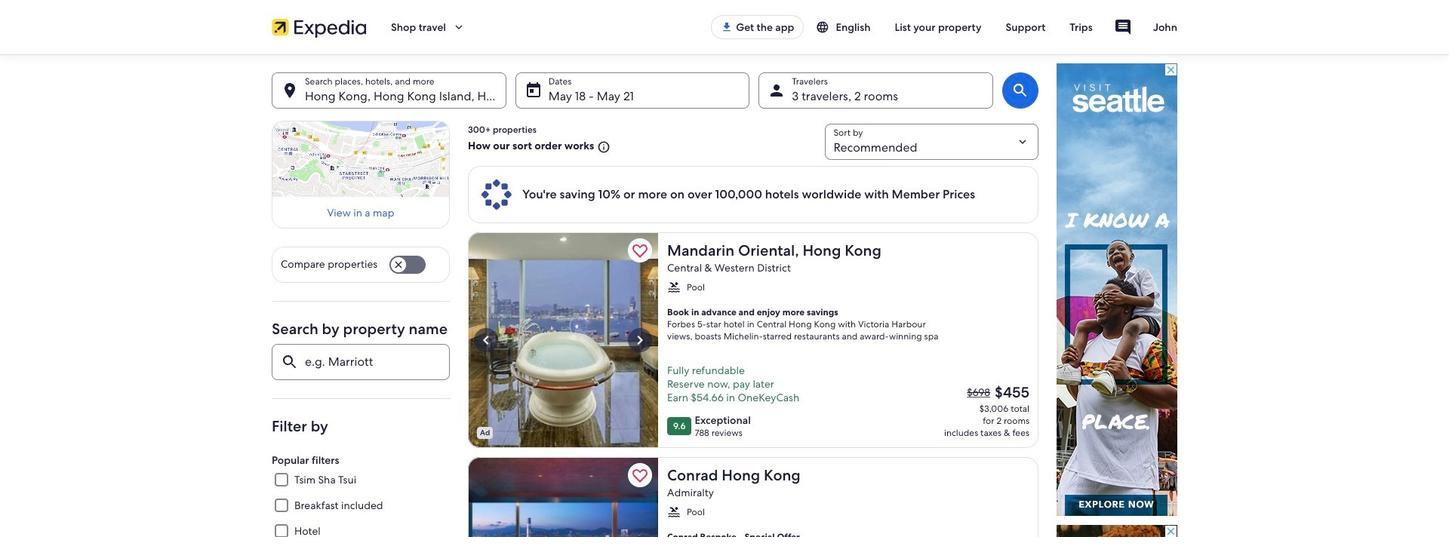 Task type: locate. For each thing, give the bounding box(es) containing it.
expedia logo image
[[272, 17, 367, 38]]

small image
[[817, 20, 836, 34], [595, 140, 611, 154], [668, 281, 681, 295], [668, 506, 681, 520]]

search image
[[1012, 82, 1030, 100]]

trailing image
[[452, 20, 466, 34]]



Task type: vqa. For each thing, say whether or not it's contained in the screenshot.
Step 1 of 3. Choose your stay. Current page, Choose your stay element
no



Task type: describe. For each thing, give the bounding box(es) containing it.
executive lounge image
[[468, 458, 659, 538]]

exterior detail image
[[468, 233, 659, 449]]

show next image for mandarin oriental, hong kong image
[[631, 332, 649, 350]]

download the app button image
[[721, 21, 733, 33]]

static map image image
[[272, 121, 450, 197]]

one key blue tier image
[[480, 178, 514, 211]]

show previous image for mandarin oriental, hong kong image
[[477, 332, 495, 350]]

communication center icon image
[[1114, 18, 1133, 36]]



